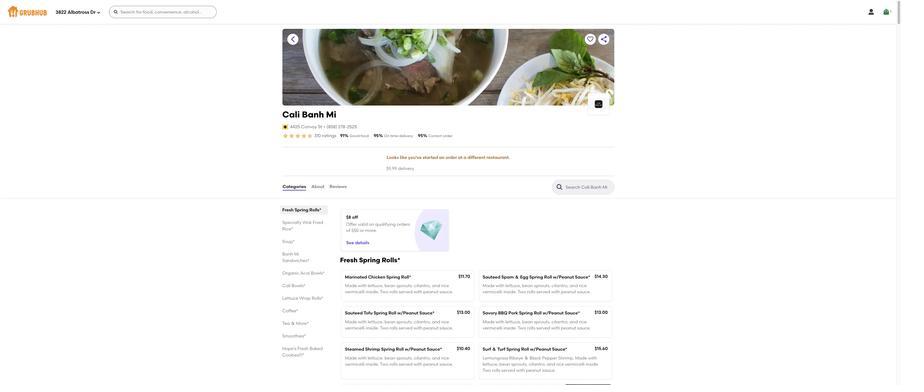 Task type: locate. For each thing, give the bounding box(es) containing it.
vermicelli
[[345, 290, 365, 295], [483, 290, 503, 295], [345, 326, 365, 331], [483, 326, 503, 331], [345, 362, 365, 368], [565, 362, 585, 368]]

rolls down the sauteed spam ＆ egg spring roll w/peanut sauce*
[[527, 290, 536, 295]]

bean
[[385, 284, 395, 289], [522, 284, 533, 289], [385, 320, 395, 325], [522, 320, 533, 325], [385, 356, 395, 361], [500, 362, 510, 368]]

rice for sauteed spam ＆ egg spring roll w/peanut sauce*
[[579, 284, 587, 289]]

two down steamed shrimp spring roll w/peanut sauce*
[[380, 362, 388, 368]]

tea
[[282, 321, 290, 327]]

vermicelli down "steamed"
[[345, 362, 365, 368]]

spring right pork
[[519, 311, 533, 316]]

qualifying
[[375, 222, 396, 228]]

cilantro, for savory bbq pork spring roll w/peanut sauce*
[[552, 320, 569, 325]]

made with lettuce, bean sprouts, cilantro, and rice vermicelli inside. two rolls served with peanut sauce. for chicken
[[345, 284, 453, 295]]

fresh up cookies!!!*
[[298, 347, 309, 352]]

see details button
[[346, 238, 369, 249]]

two for shrimp
[[380, 362, 388, 368]]

bean for tofu
[[385, 320, 395, 325]]

sprouts, down roll*
[[397, 284, 413, 289]]

fresh inside hope's fresh baked cookies!!!*
[[298, 347, 309, 352]]

cilantro, for sauteed spam ＆ egg spring roll w/peanut sauce*
[[552, 284, 569, 289]]

vermicelli down savory
[[483, 326, 503, 331]]

lettuce, down "spam"
[[506, 284, 521, 289]]

made with lettuce, bean sprouts, cilantro, and rice vermicelli inside. two rolls served with peanut sauce. down roll*
[[345, 284, 453, 295]]

svg image
[[868, 8, 875, 16], [113, 10, 118, 14]]

lemongrass
[[483, 356, 508, 361]]

sauteed
[[483, 275, 501, 280], [345, 311, 363, 316]]

vermicelli for bbq
[[483, 326, 503, 331]]

bbq
[[498, 311, 508, 316]]

1 vertical spatial rolls*
[[382, 257, 400, 264]]

0 vertical spatial bowls*
[[311, 271, 325, 276]]

1 vertical spatial sauteed
[[345, 311, 363, 316]]

hope's
[[282, 347, 296, 352]]

steamed
[[345, 347, 364, 353]]

spring
[[295, 208, 308, 213], [359, 257, 380, 264], [387, 275, 400, 280], [530, 275, 543, 280], [374, 311, 388, 316], [519, 311, 533, 316], [381, 347, 395, 353], [507, 347, 520, 353]]

fresh spring rolls* tab
[[282, 207, 325, 214]]

inside. down "spam"
[[504, 290, 517, 295]]

2 95 from the left
[[418, 133, 423, 139]]

star icon image
[[282, 133, 289, 139], [289, 133, 295, 139], [295, 133, 301, 139], [301, 133, 307, 139], [307, 133, 313, 139], [307, 133, 313, 139]]

and for steamed shrimp spring roll w/peanut sauce*
[[432, 356, 440, 361]]

svg image right dr
[[113, 10, 118, 14]]

spam
[[502, 275, 514, 280]]

95 for correct order
[[418, 133, 423, 139]]

tea ＆ more*
[[282, 321, 309, 327]]

1 horizontal spatial fresh
[[298, 347, 309, 352]]

made with lettuce, bean sprouts, cilantro, and rice vermicelli inside. two rolls served with peanut sauce. down sauteed tofu spring roll w/peanut sauce*
[[345, 320, 453, 331]]

made down "steamed"
[[345, 356, 357, 361]]

fresh spring rolls* up wok
[[282, 208, 321, 213]]

made with lettuce, bean sprouts, cilantro, and rice vermicelli inside. two rolls served with peanut sauce. for spam
[[483, 284, 591, 295]]

made down savory
[[483, 320, 495, 325]]

rice for steamed shrimp spring roll w/peanut sauce*
[[441, 356, 449, 361]]

1 vertical spatial banh
[[282, 252, 293, 257]]

0 vertical spatial banh
[[302, 109, 324, 120]]

surf ＆ turf spring roll w/peanut sauce*
[[483, 347, 567, 353]]

made for steamed shrimp spring roll w/peanut sauce*
[[345, 356, 357, 361]]

bean down sauteed tofu spring roll w/peanut sauce*
[[385, 320, 395, 325]]

sprouts, down steamed shrimp spring roll w/peanut sauce*
[[397, 356, 413, 361]]

rolls* up marinated chicken spring roll*
[[382, 257, 400, 264]]

bean down marinated chicken spring roll*
[[385, 284, 395, 289]]

pork
[[509, 311, 518, 316]]

lettuce, for chicken
[[368, 284, 384, 289]]

rolls down steamed shrimp spring roll w/peanut sauce*
[[389, 362, 398, 368]]

delivery
[[399, 134, 413, 138], [398, 166, 414, 172]]

0 horizontal spatial fresh spring rolls*
[[282, 208, 321, 213]]

95 left correct
[[418, 133, 423, 139]]

banh mi sandwiches*
[[282, 252, 309, 264]]

vermicelli down 'shrimp.'
[[565, 362, 585, 368]]

lettuce wrap rolls* tab
[[282, 296, 325, 302]]

sprouts, down sauteed tofu spring roll w/peanut sauce*
[[397, 320, 413, 325]]

lettuce, down tofu
[[368, 320, 384, 325]]

cilantro, for marinated chicken spring roll*
[[414, 284, 431, 289]]

inside. for spam
[[504, 290, 517, 295]]

spring right the "egg"
[[530, 275, 543, 280]]

lettuce, for tofu
[[368, 320, 384, 325]]

rolls down lemongrass
[[492, 369, 500, 374]]

save this restaurant button
[[585, 34, 596, 45]]

peanut for sauteed spam ＆ egg spring roll w/peanut sauce*
[[561, 290, 576, 295]]

looks
[[387, 155, 399, 161]]

banh up convoy
[[302, 109, 324, 120]]

organic acai bowls*
[[282, 271, 325, 276]]

served for spam
[[537, 290, 550, 295]]

0 horizontal spatial $13.00
[[457, 311, 470, 316]]

2 cali from the top
[[282, 284, 291, 289]]

1 95 from the left
[[374, 133, 379, 139]]

made for savory bbq pork spring roll w/peanut sauce*
[[483, 320, 495, 325]]

on time delivery
[[384, 134, 413, 138]]

cali up lettuce
[[282, 284, 291, 289]]

bean down lemongrass
[[500, 362, 510, 368]]

lettuce, for shrimp
[[368, 356, 384, 361]]

2 vertical spatial rolls*
[[312, 296, 323, 301]]

278-
[[338, 124, 347, 130]]

order
[[443, 134, 453, 138], [446, 155, 457, 161]]

cali up 4425
[[282, 109, 300, 120]]

served down sauteed tofu spring roll w/peanut sauce*
[[399, 326, 413, 331]]

with
[[358, 284, 367, 289], [496, 284, 505, 289], [414, 290, 422, 295], [551, 290, 560, 295], [358, 320, 367, 325], [496, 320, 505, 325], [414, 326, 422, 331], [551, 326, 560, 331], [358, 356, 367, 361], [588, 356, 597, 361], [414, 362, 422, 368], [516, 369, 525, 374]]

two for chicken
[[380, 290, 388, 295]]

$13.00
[[457, 311, 470, 316], [595, 311, 608, 316]]

0 horizontal spatial 95
[[374, 133, 379, 139]]

＆ inside lemongrass ribeye ＆ black pepper shrimp.  made with lettuce, bean sprouts, cilantro, and rice vermicelli inside. two rolls served with peanut sauce.
[[524, 356, 529, 361]]

like
[[400, 155, 407, 161]]

1 horizontal spatial mi
[[326, 109, 336, 120]]

rolls* for lettuce wrap rolls* tab
[[312, 296, 323, 301]]

bowls* inside organic acai bowls* "tab"
[[311, 271, 325, 276]]

made up savory
[[483, 284, 495, 289]]

lettuce, down pork
[[506, 320, 521, 325]]

two down pork
[[518, 326, 526, 331]]

two down sauteed tofu spring roll w/peanut sauce*
[[380, 326, 388, 331]]

1 vertical spatial cali
[[282, 284, 291, 289]]

vermicelli for spam
[[483, 290, 503, 295]]

mi up sandwiches*
[[294, 252, 299, 257]]

ratings
[[322, 133, 337, 139]]

1 vertical spatial mi
[[294, 252, 299, 257]]

spring right shrimp
[[381, 347, 395, 353]]

peanut
[[423, 290, 439, 295], [561, 290, 576, 295], [423, 326, 439, 331], [561, 326, 576, 331], [423, 362, 439, 368], [526, 369, 541, 374]]

inside. down shrimp
[[366, 362, 379, 368]]

91
[[340, 133, 344, 139]]

0 vertical spatial fresh spring rolls*
[[282, 208, 321, 213]]

sprouts, for spam
[[534, 284, 551, 289]]

95 left the on
[[374, 133, 379, 139]]

lettuce, down chicken
[[368, 284, 384, 289]]

made with lettuce, bean sprouts, cilantro, and rice vermicelli inside. two rolls served with peanut sauce. down savory bbq pork spring roll w/peanut sauce*
[[483, 320, 591, 331]]

svg image left 1 button
[[868, 8, 875, 16]]

vermicelli down tofu
[[345, 326, 365, 331]]

on
[[384, 134, 389, 138]]

sprouts, for tofu
[[397, 320, 413, 325]]

made
[[345, 284, 357, 289], [483, 284, 495, 289], [345, 320, 357, 325], [483, 320, 495, 325], [345, 356, 357, 361], [575, 356, 587, 361]]

inside. inside lemongrass ribeye ＆ black pepper shrimp.  made with lettuce, bean sprouts, cilantro, and rice vermicelli inside. two rolls served with peanut sauce.
[[586, 362, 599, 368]]

tea ＆ more* tab
[[282, 321, 325, 327]]

valid
[[358, 222, 368, 228]]

sprouts, down ribeye
[[511, 362, 528, 368]]

sauce. for sauteed spam ＆ egg spring roll w/peanut sauce*
[[577, 290, 591, 295]]

search icon image
[[556, 184, 563, 191]]

served for bbq
[[537, 326, 550, 331]]

two down the "egg"
[[518, 290, 526, 295]]

310
[[314, 133, 321, 139]]

lettuce,
[[368, 284, 384, 289], [506, 284, 521, 289], [368, 320, 384, 325], [506, 320, 521, 325], [368, 356, 384, 361], [483, 362, 499, 368]]

peanut for marinated chicken spring roll*
[[423, 290, 439, 295]]

cali bowls* tab
[[282, 283, 325, 289]]

made right 'shrimp.'
[[575, 356, 587, 361]]

svg image
[[883, 8, 890, 16], [97, 11, 101, 14]]

spring up wok
[[295, 208, 308, 213]]

made for sauteed spam ＆ egg spring roll w/peanut sauce*
[[483, 284, 495, 289]]

1 horizontal spatial fresh spring rolls*
[[340, 257, 400, 264]]

smoothies* tab
[[282, 333, 325, 340]]

st
[[318, 124, 322, 130]]

• (858) 278-2525
[[324, 124, 357, 130]]

organic
[[282, 271, 299, 276]]

served down savory bbq pork spring roll w/peanut sauce*
[[537, 326, 550, 331]]

sandwiches*
[[282, 258, 309, 264]]

served down ribeye
[[502, 369, 515, 374]]

cilantro, for sauteed tofu spring roll w/peanut sauce*
[[414, 320, 431, 325]]

banh mi sandwiches* tab
[[282, 251, 325, 264]]

see
[[346, 241, 354, 246]]

rolls down marinated chicken spring roll*
[[389, 290, 398, 295]]

0 vertical spatial rolls*
[[310, 208, 321, 213]]

vermicelli down marinated
[[345, 290, 365, 295]]

bean down steamed shrimp spring roll w/peanut sauce*
[[385, 356, 395, 361]]

two for spam
[[518, 290, 526, 295]]

ribeye
[[509, 356, 523, 361]]

two
[[380, 290, 388, 295], [518, 290, 526, 295], [380, 326, 388, 331], [518, 326, 526, 331], [380, 362, 388, 368], [483, 369, 491, 374]]

1 vertical spatial order
[[446, 155, 457, 161]]

1 horizontal spatial sauteed
[[483, 275, 501, 280]]

an
[[439, 155, 445, 161]]

1 horizontal spatial $13.00
[[595, 311, 608, 316]]

1
[[890, 9, 892, 14]]

sauce*
[[575, 275, 590, 280], [419, 311, 435, 316], [565, 311, 580, 316], [427, 347, 442, 353], [552, 347, 567, 353]]

served for chicken
[[399, 290, 413, 295]]

rolls down savory bbq pork spring roll w/peanut sauce*
[[527, 326, 536, 331]]

2525
[[347, 124, 357, 130]]

made with lettuce, bean sprouts, cilantro, and rice vermicelli inside. two rolls served with peanut sauce. down the sauteed spam ＆ egg spring roll w/peanut sauce*
[[483, 284, 591, 295]]

＆ right tea at the left bottom of page
[[291, 321, 295, 327]]

2 $13.00 from the left
[[595, 311, 608, 316]]

bowls*
[[311, 271, 325, 276], [292, 284, 306, 289]]

served down steamed shrimp spring roll w/peanut sauce*
[[399, 362, 413, 368]]

cali inside tab
[[282, 284, 291, 289]]

main navigation navigation
[[0, 0, 897, 24]]

made up "steamed"
[[345, 320, 357, 325]]

mi up the (858)
[[326, 109, 336, 120]]

rolls* up fried
[[310, 208, 321, 213]]

bowls* up lettuce wrap rolls*
[[292, 284, 306, 289]]

hope's fresh baked cookies!!!* tab
[[282, 346, 325, 359]]

specialty wok fried rice* tab
[[282, 220, 325, 233]]

310 ratings
[[314, 133, 337, 139]]

rice*
[[282, 227, 293, 232]]

lettuce, down shrimp
[[368, 356, 384, 361]]

bean for chicken
[[385, 284, 395, 289]]

roll right tofu
[[389, 311, 396, 316]]

spring inside tab
[[295, 208, 308, 213]]

rice for marinated chicken spring roll*
[[441, 284, 449, 289]]

1 horizontal spatial svg image
[[883, 8, 890, 16]]

vermicelli for shrimp
[[345, 362, 365, 368]]

fresh up the specialty
[[282, 208, 294, 213]]

inside.
[[366, 290, 379, 295], [504, 290, 517, 295], [366, 326, 379, 331], [504, 326, 517, 331], [366, 362, 379, 368], [586, 362, 599, 368]]

sprouts, for shrimp
[[397, 356, 413, 361]]

inside. down chicken
[[366, 290, 379, 295]]

rolls* for the fresh spring rolls* tab
[[310, 208, 321, 213]]

•
[[324, 124, 325, 130]]

share icon image
[[600, 36, 608, 43]]

1 horizontal spatial bowls*
[[311, 271, 325, 276]]

food
[[361, 134, 369, 138]]

delivery right time
[[399, 134, 413, 138]]

served down roll*
[[399, 290, 413, 295]]

1 horizontal spatial 95
[[418, 133, 423, 139]]

made down marinated
[[345, 284, 357, 289]]

rolls* right the wrap at the bottom of the page
[[312, 296, 323, 301]]

sprouts, down savory bbq pork spring roll w/peanut sauce*
[[534, 320, 551, 325]]

order right correct
[[443, 134, 453, 138]]

＆ inside tab
[[291, 321, 295, 327]]

fresh spring rolls* up chicken
[[340, 257, 400, 264]]

2 horizontal spatial fresh
[[340, 257, 358, 264]]

1 cali from the top
[[282, 109, 300, 120]]

0 horizontal spatial sauteed
[[345, 311, 363, 316]]

about
[[311, 185, 324, 190]]

specialty
[[282, 220, 302, 226]]

two down lemongrass
[[483, 369, 491, 374]]

1 vertical spatial fresh spring rolls*
[[340, 257, 400, 264]]

bean for spam
[[522, 284, 533, 289]]

0 vertical spatial sauteed
[[483, 275, 501, 280]]

inside. for chicken
[[366, 290, 379, 295]]

sauce. for savory bbq pork spring roll w/peanut sauce*
[[577, 326, 591, 331]]

delivery down like
[[398, 166, 414, 172]]

0 horizontal spatial svg image
[[97, 11, 101, 14]]

and for sauteed tofu spring roll w/peanut sauce*
[[432, 320, 440, 325]]

0 vertical spatial cali
[[282, 109, 300, 120]]

0 vertical spatial delivery
[[399, 134, 413, 138]]

served down the sauteed spam ＆ egg spring roll w/peanut sauce*
[[537, 290, 550, 295]]

rice for savory bbq pork spring roll w/peanut sauce*
[[579, 320, 587, 325]]

cali banh mi logo image
[[588, 99, 609, 110]]

lettuce, for spam
[[506, 284, 521, 289]]

1 button
[[883, 6, 892, 18]]

fresh
[[282, 208, 294, 213], [340, 257, 358, 264], [298, 347, 309, 352]]

sauce. for marinated chicken spring roll*
[[440, 290, 453, 295]]

bean down savory bbq pork spring roll w/peanut sauce*
[[522, 320, 533, 325]]

roll right shrimp
[[396, 347, 404, 353]]

vermicelli for tofu
[[345, 326, 365, 331]]

3822 albatross dr
[[56, 9, 96, 15]]

peanut for steamed shrimp spring roll w/peanut sauce*
[[423, 362, 439, 368]]

rolls down sauteed tofu spring roll w/peanut sauce*
[[389, 326, 398, 331]]

inside. for shrimp
[[366, 362, 379, 368]]

$8
[[346, 215, 351, 220]]

0 vertical spatial fresh
[[282, 208, 294, 213]]

rice
[[441, 284, 449, 289], [579, 284, 587, 289], [441, 320, 449, 325], [579, 320, 587, 325], [441, 356, 449, 361], [556, 362, 564, 368]]

categories
[[283, 185, 306, 190]]

$50
[[351, 229, 359, 234]]

bean down the "egg"
[[522, 284, 533, 289]]

0 horizontal spatial bowls*
[[292, 284, 306, 289]]

1 horizontal spatial banh
[[302, 109, 324, 120]]

0 horizontal spatial mi
[[294, 252, 299, 257]]

1 $13.00 from the left
[[457, 311, 470, 316]]

sauteed left tofu
[[345, 311, 363, 316]]

marinated chicken spring roll*
[[345, 275, 411, 280]]

vermicelli for chicken
[[345, 290, 365, 295]]

$10.40
[[457, 347, 470, 352]]

＆ down surf ＆ turf spring roll w/peanut sauce*
[[524, 356, 529, 361]]

bowls* inside cali bowls* tab
[[292, 284, 306, 289]]

bowls* right acai
[[311, 271, 325, 276]]

egg
[[520, 275, 529, 280]]

peanut inside lemongrass ribeye ＆ black pepper shrimp.  made with lettuce, bean sprouts, cilantro, and rice vermicelli inside. two rolls served with peanut sauce.
[[526, 369, 541, 374]]

sprouts, down the sauteed spam ＆ egg spring roll w/peanut sauce*
[[534, 284, 551, 289]]

inside. down '$15.60'
[[586, 362, 599, 368]]

2 vertical spatial fresh
[[298, 347, 309, 352]]

cilantro, for steamed shrimp spring roll w/peanut sauce*
[[414, 356, 431, 361]]

0 horizontal spatial svg image
[[113, 10, 118, 14]]

acai
[[300, 271, 310, 276]]

sauteed left "spam"
[[483, 275, 501, 280]]

0 horizontal spatial fresh
[[282, 208, 294, 213]]

vermicelli down "spam"
[[483, 290, 503, 295]]

0 horizontal spatial banh
[[282, 252, 293, 257]]

organic acai bowls* tab
[[282, 270, 325, 277]]

rolls*
[[310, 208, 321, 213], [382, 257, 400, 264], [312, 296, 323, 301]]

inside. down tofu
[[366, 326, 379, 331]]

＆
[[515, 275, 519, 280], [291, 321, 295, 327], [492, 347, 497, 353], [524, 356, 529, 361]]

made with lettuce, bean sprouts, cilantro, and rice vermicelli inside. two rolls served with peanut sauce. down steamed shrimp spring roll w/peanut sauce*
[[345, 356, 453, 368]]

save this restaurant image
[[587, 36, 594, 43]]

0 vertical spatial mi
[[326, 109, 336, 120]]

sauteed tofu spring roll w/peanut sauce*
[[345, 311, 435, 316]]

inside. down pork
[[504, 326, 517, 331]]

1 vertical spatial bowls*
[[292, 284, 306, 289]]

lettuce, down lemongrass
[[483, 362, 499, 368]]

offer
[[346, 222, 357, 228]]

bean for bbq
[[522, 320, 533, 325]]

two down marinated chicken spring roll*
[[380, 290, 388, 295]]

banh up sandwiches*
[[282, 252, 293, 257]]

subscription pass image
[[282, 125, 289, 130]]

fresh spring rolls* inside tab
[[282, 208, 321, 213]]



Task type: describe. For each thing, give the bounding box(es) containing it.
surf
[[483, 347, 491, 353]]

$14.30
[[595, 274, 608, 280]]

black
[[530, 356, 541, 361]]

coffee* tab
[[282, 308, 325, 315]]

rice inside lemongrass ribeye ＆ black pepper shrimp.  made with lettuce, bean sprouts, cilantro, and rice vermicelli inside. two rolls served with peanut sauce.
[[556, 362, 564, 368]]

spring up ribeye
[[507, 347, 520, 353]]

reviews
[[330, 185, 347, 190]]

(858)
[[327, 124, 337, 130]]

cali for cali banh mi
[[282, 109, 300, 120]]

correct order
[[428, 134, 453, 138]]

Search Cali Banh Mi search field
[[565, 185, 612, 190]]

1 horizontal spatial svg image
[[868, 8, 875, 16]]

looks like you've started an order at a different restaurant.
[[387, 155, 510, 161]]

cali bowls*
[[282, 284, 306, 289]]

made with lettuce, bean sprouts, cilantro, and rice vermicelli inside. two rolls served with peanut sauce. for shrimp
[[345, 356, 453, 368]]

lettuce wrap rolls*
[[282, 296, 323, 301]]

$13.00 for sauteed tofu spring roll w/peanut sauce*
[[457, 311, 470, 316]]

$8 off offer valid on qualifying orders of $50 or more.
[[346, 215, 410, 234]]

vermicelli inside lemongrass ribeye ＆ black pepper shrimp.  made with lettuce, bean sprouts, cilantro, and rice vermicelli inside. two rolls served with peanut sauce.
[[565, 362, 585, 368]]

albatross
[[68, 9, 89, 15]]

1 vertical spatial fresh
[[340, 257, 358, 264]]

cali for cali bowls*
[[282, 284, 291, 289]]

cali banh mi
[[282, 109, 336, 120]]

4425
[[290, 124, 300, 130]]

1 vertical spatial delivery
[[398, 166, 414, 172]]

roll right the "egg"
[[544, 275, 552, 280]]

bean for shrimp
[[385, 356, 395, 361]]

lemongrass ribeye ＆ black pepper shrimp.  made with lettuce, bean sprouts, cilantro, and rice vermicelli inside. two rolls served with peanut sauce.
[[483, 356, 599, 374]]

steamed shrimp spring roll w/peanut sauce*
[[345, 347, 442, 353]]

two inside lemongrass ribeye ＆ black pepper shrimp.  made with lettuce, bean sprouts, cilantro, and rice vermicelli inside. two rolls served with peanut sauce.
[[483, 369, 491, 374]]

baked
[[310, 347, 323, 352]]

wok
[[303, 220, 312, 226]]

served inside lemongrass ribeye ＆ black pepper shrimp.  made with lettuce, bean sprouts, cilantro, and rice vermicelli inside. two rolls served with peanut sauce.
[[502, 369, 515, 374]]

sauteed spam ＆ egg spring roll w/peanut sauce*
[[483, 275, 590, 280]]

rolls for spam
[[527, 290, 536, 295]]

shrimp.
[[558, 356, 574, 361]]

spring right tofu
[[374, 311, 388, 316]]

fresh inside tab
[[282, 208, 294, 213]]

sprouts, for chicken
[[397, 284, 413, 289]]

made for sauteed tofu spring roll w/peanut sauce*
[[345, 320, 357, 325]]

sprouts, inside lemongrass ribeye ＆ black pepper shrimp.  made with lettuce, bean sprouts, cilantro, and rice vermicelli inside. two rolls served with peanut sauce.
[[511, 362, 528, 368]]

or
[[360, 229, 364, 234]]

roll up ribeye
[[521, 347, 529, 353]]

sauce. for steamed shrimp spring roll w/peanut sauce*
[[440, 362, 453, 368]]

different
[[468, 155, 486, 161]]

good food
[[350, 134, 369, 138]]

cilantro, inside lemongrass ribeye ＆ black pepper shrimp.  made with lettuce, bean sprouts, cilantro, and rice vermicelli inside. two rolls served with peanut sauce.
[[529, 362, 546, 368]]

turf
[[497, 347, 506, 353]]

two for bbq
[[518, 326, 526, 331]]

95 for on time delivery
[[374, 133, 379, 139]]

orders
[[397, 222, 410, 228]]

rolls for bbq
[[527, 326, 536, 331]]

of
[[346, 229, 350, 234]]

＆ left the "egg"
[[515, 275, 519, 280]]

lettuce
[[282, 296, 298, 301]]

4425 convoy st
[[290, 124, 322, 130]]

0 vertical spatial order
[[443, 134, 453, 138]]

hope's fresh baked cookies!!!*
[[282, 347, 323, 358]]

you've
[[408, 155, 422, 161]]

$5.99 delivery
[[386, 166, 414, 172]]

see details
[[346, 241, 369, 246]]

order inside button
[[446, 155, 457, 161]]

$5.99
[[386, 166, 397, 172]]

made with lettuce, bean sprouts, cilantro, and rice vermicelli inside. two rolls served with peanut sauce. for tofu
[[345, 320, 453, 331]]

＆ left turf
[[492, 347, 497, 353]]

rolls for tofu
[[389, 326, 398, 331]]

peanut for sauteed tofu spring roll w/peanut sauce*
[[423, 326, 439, 331]]

soup* tab
[[282, 239, 325, 245]]

specialty wok fried rice*
[[282, 220, 323, 232]]

roll*
[[401, 275, 411, 280]]

two for tofu
[[380, 326, 388, 331]]

at
[[458, 155, 463, 161]]

lettuce, for bbq
[[506, 320, 521, 325]]

lettuce, inside lemongrass ribeye ＆ black pepper shrimp.  made with lettuce, bean sprouts, cilantro, and rice vermicelli inside. two rolls served with peanut sauce.
[[483, 362, 499, 368]]

3822
[[56, 9, 66, 15]]

smoothies*
[[282, 334, 306, 339]]

made with lettuce, bean sprouts, cilantro, and rice vermicelli inside. two rolls served with peanut sauce. for bbq
[[483, 320, 591, 331]]

soup*
[[282, 239, 295, 245]]

roll right pork
[[534, 311, 542, 316]]

cookies!!!*
[[282, 353, 305, 358]]

wrap
[[299, 296, 311, 301]]

correct
[[428, 134, 442, 138]]

more*
[[296, 321, 309, 327]]

served for tofu
[[399, 326, 413, 331]]

banh inside the banh mi sandwiches*
[[282, 252, 293, 257]]

dr
[[90, 9, 96, 15]]

pepper
[[542, 356, 557, 361]]

started
[[423, 155, 438, 161]]

caret left icon image
[[289, 36, 297, 43]]

and for sauteed spam ＆ egg spring roll w/peanut sauce*
[[570, 284, 578, 289]]

rolls inside lemongrass ribeye ＆ black pepper shrimp.  made with lettuce, bean sprouts, cilantro, and rice vermicelli inside. two rolls served with peanut sauce.
[[492, 369, 500, 374]]

svg image inside 1 button
[[883, 8, 890, 16]]

fried
[[313, 220, 323, 226]]

inside. for tofu
[[366, 326, 379, 331]]

promo image
[[420, 220, 443, 242]]

(858) 278-2525 button
[[327, 124, 357, 130]]

and for savory bbq pork spring roll w/peanut sauce*
[[570, 320, 578, 325]]

coffee*
[[282, 309, 298, 314]]

marinated
[[345, 275, 367, 280]]

off
[[352, 215, 358, 220]]

on
[[369, 222, 374, 228]]

more.
[[365, 229, 377, 234]]

details
[[355, 241, 369, 246]]

rice for sauteed tofu spring roll w/peanut sauce*
[[441, 320, 449, 325]]

looks like you've started an order at a different restaurant. button
[[386, 151, 510, 165]]

sauce. for sauteed tofu spring roll w/peanut sauce*
[[440, 326, 453, 331]]

and inside lemongrass ribeye ＆ black pepper shrimp.  made with lettuce, bean sprouts, cilantro, and rice vermicelli inside. two rolls served with peanut sauce.
[[547, 362, 555, 368]]

shrimp
[[365, 347, 380, 353]]

sprouts, for bbq
[[534, 320, 551, 325]]

categories button
[[282, 176, 307, 198]]

good
[[350, 134, 360, 138]]

rolls for chicken
[[389, 290, 398, 295]]

served for shrimp
[[399, 362, 413, 368]]

sauce. inside lemongrass ribeye ＆ black pepper shrimp.  made with lettuce, bean sprouts, cilantro, and rice vermicelli inside. two rolls served with peanut sauce.
[[542, 369, 556, 374]]

time
[[390, 134, 398, 138]]

$11.70
[[459, 274, 470, 280]]

sauteed for sauteed spam ＆ egg spring roll w/peanut sauce*
[[483, 275, 501, 280]]

a
[[464, 155, 467, 161]]

savory
[[483, 311, 497, 316]]

bean inside lemongrass ribeye ＆ black pepper shrimp.  made with lettuce, bean sprouts, cilantro, and rice vermicelli inside. two rolls served with peanut sauce.
[[500, 362, 510, 368]]

mi inside the banh mi sandwiches*
[[294, 252, 299, 257]]

made for marinated chicken spring roll*
[[345, 284, 357, 289]]

spring up chicken
[[359, 257, 380, 264]]

peanut for savory bbq pork spring roll w/peanut sauce*
[[561, 326, 576, 331]]

spring left roll*
[[387, 275, 400, 280]]

made inside lemongrass ribeye ＆ black pepper shrimp.  made with lettuce, bean sprouts, cilantro, and rice vermicelli inside. two rolls served with peanut sauce.
[[575, 356, 587, 361]]

about button
[[311, 176, 325, 198]]

and for marinated chicken spring roll*
[[432, 284, 440, 289]]

Search for food, convenience, alcohol... search field
[[109, 6, 217, 18]]

restaurant.
[[487, 155, 510, 161]]

rolls for shrimp
[[389, 362, 398, 368]]

sauteed for sauteed tofu spring roll w/peanut sauce*
[[345, 311, 363, 316]]

inside. for bbq
[[504, 326, 517, 331]]

chicken
[[368, 275, 385, 280]]

$13.00 for savory bbq pork spring roll w/peanut sauce*
[[595, 311, 608, 316]]

tofu
[[364, 311, 373, 316]]



Task type: vqa. For each thing, say whether or not it's contained in the screenshot.
$18.39 within the $18.39 14 inch Pizza - Sausage Pepperoni
no



